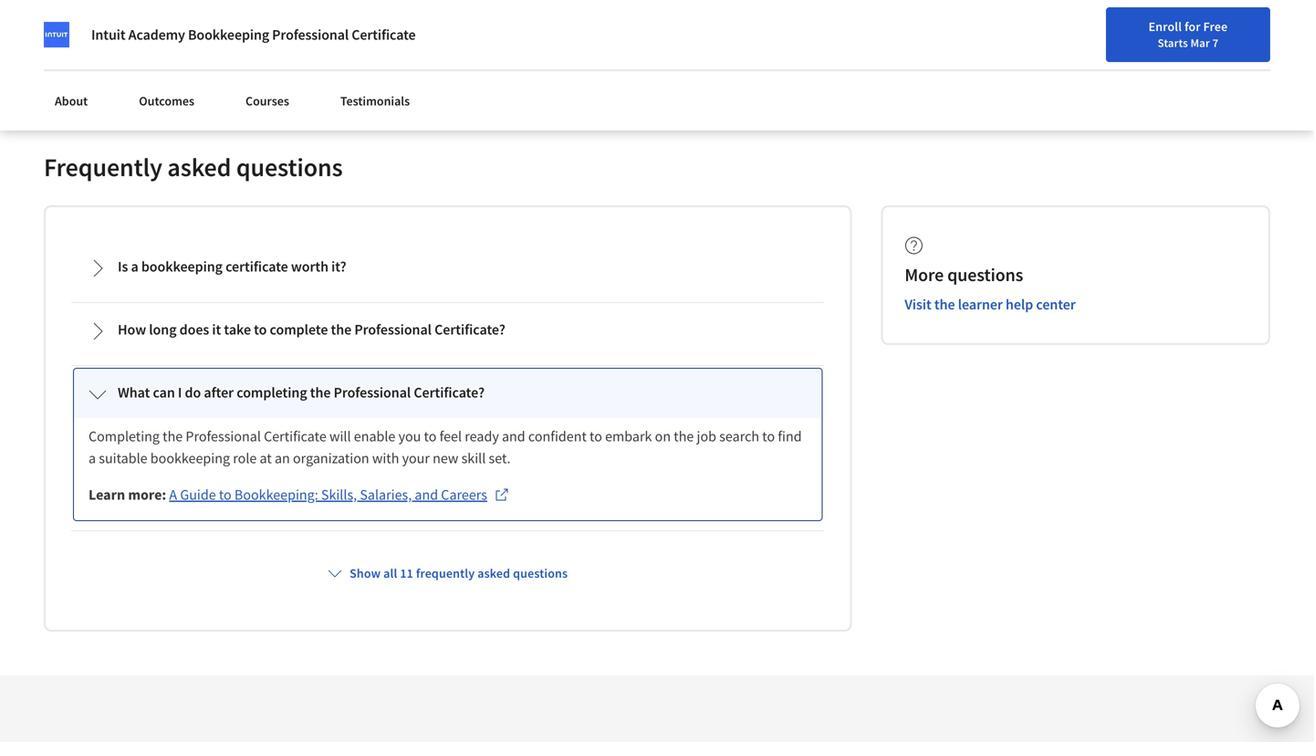 Task type: locate. For each thing, give the bounding box(es) containing it.
intuit
[[91, 26, 126, 44]]

log in link
[[1177, 55, 1227, 77]]

0 horizontal spatial questions
[[236, 151, 343, 183]]

professional up enable
[[334, 384, 411, 402]]

questions
[[236, 151, 343, 183], [948, 264, 1024, 286], [513, 565, 568, 582]]

0 horizontal spatial your
[[402, 449, 430, 468]]

feel
[[440, 428, 462, 446]]

0 vertical spatial for
[[1185, 18, 1202, 35]]

intuit image
[[44, 22, 69, 47]]

1 vertical spatial asked
[[478, 565, 511, 582]]

the right the visit
[[935, 296, 956, 314]]

free right join
[[1280, 60, 1305, 76]]

1 horizontal spatial asked
[[478, 565, 511, 582]]

for inside enroll for free starts mar 7
[[1185, 18, 1202, 35]]

do
[[185, 384, 201, 402]]

organization
[[293, 449, 370, 468]]

for right join
[[1261, 60, 1277, 76]]

bookkeeping up guide
[[150, 449, 230, 468]]

0 horizontal spatial a
[[89, 449, 96, 468]]

can
[[153, 384, 175, 402]]

enroll
[[1149, 18, 1183, 35]]

more questions visit the learner help center
[[905, 264, 1076, 314]]

to left find
[[763, 428, 775, 446]]

0 vertical spatial and
[[502, 428, 526, 446]]

and
[[502, 428, 526, 446], [415, 486, 438, 504]]

bookkeeping
[[141, 258, 223, 276], [150, 449, 230, 468]]

1 horizontal spatial for
[[1261, 60, 1277, 76]]

0 vertical spatial a
[[131, 258, 139, 276]]

to inside dropdown button
[[254, 321, 267, 339]]

2 horizontal spatial questions
[[948, 264, 1024, 286]]

free up the 7
[[1204, 18, 1229, 35]]

how long does it take to complete the professional certificate? button
[[74, 306, 822, 355]]

bookkeeping:
[[235, 486, 318, 504]]

0 horizontal spatial asked
[[167, 151, 231, 183]]

professional up role
[[186, 428, 261, 446]]

0 vertical spatial questions
[[236, 151, 343, 183]]

1 horizontal spatial free
[[1280, 60, 1305, 76]]

1 vertical spatial free
[[1280, 60, 1305, 76]]

0 horizontal spatial certificate
[[264, 428, 327, 446]]

asked
[[167, 151, 231, 183], [478, 565, 511, 582]]

asked right frequently
[[478, 565, 511, 582]]

1 horizontal spatial a
[[131, 258, 139, 276]]

1 vertical spatial a
[[89, 449, 96, 468]]

the right complete
[[331, 321, 352, 339]]

to
[[254, 321, 267, 339], [424, 428, 437, 446], [590, 428, 603, 446], [763, 428, 775, 446], [219, 486, 232, 504]]

role
[[233, 449, 257, 468]]

the up will
[[310, 384, 331, 402]]

for for join
[[1261, 60, 1277, 76]]

questions inside more questions visit the learner help center
[[948, 264, 1024, 286]]

join for free
[[1234, 60, 1305, 76]]

your right find
[[1079, 58, 1103, 74]]

None search field
[[261, 48, 562, 84]]

professional up courses
[[272, 26, 349, 44]]

show all 11 frequently asked questions
[[350, 565, 568, 582]]

certificate
[[352, 26, 416, 44], [264, 428, 327, 446]]

1 vertical spatial questions
[[948, 264, 1024, 286]]

the inside what can i do after completing the professional certificate? dropdown button
[[310, 384, 331, 402]]

professional down is a bookkeeping certificate worth it? dropdown button
[[355, 321, 432, 339]]

completing the professional certificate will enable you to feel ready and confident to embark on the job search to find a suitable bookkeeping role at an organization with your new skill set.
[[89, 428, 805, 468]]

certificate
[[226, 258, 288, 276]]

and down opens in a new tab image
[[502, 428, 526, 446]]

on
[[655, 428, 671, 446]]

the inside more questions visit the learner help center
[[935, 296, 956, 314]]

for
[[1185, 18, 1202, 35], [1261, 60, 1277, 76]]

certificate?
[[435, 321, 506, 339], [414, 384, 485, 402]]

0 horizontal spatial for
[[1185, 18, 1202, 35]]

1 vertical spatial for
[[1261, 60, 1277, 76]]

1 vertical spatial and
[[415, 486, 438, 504]]

and left careers
[[415, 486, 438, 504]]

0 vertical spatial your
[[1079, 58, 1103, 74]]

ready
[[465, 428, 499, 446]]

join
[[1234, 60, 1258, 76]]

professional
[[272, 26, 349, 44], [355, 321, 432, 339], [334, 384, 411, 402], [186, 428, 261, 446]]

set.
[[489, 449, 511, 468]]

0 vertical spatial certificate
[[352, 26, 416, 44]]

opens in a new tab image
[[500, 406, 514, 420]]

collapsed list
[[68, 237, 829, 742]]

your down you at the left of the page
[[402, 449, 430, 468]]

job
[[697, 428, 717, 446]]

1 vertical spatial certificate?
[[414, 384, 485, 402]]

in
[[1208, 58, 1218, 74]]

certificate up testimonials link
[[352, 26, 416, 44]]

0 vertical spatial certificate?
[[435, 321, 506, 339]]

asked inside dropdown button
[[478, 565, 511, 582]]

take
[[224, 321, 251, 339]]

about
[[55, 93, 88, 109]]

0 horizontal spatial and
[[415, 486, 438, 504]]

confident
[[529, 428, 587, 446]]

2 vertical spatial questions
[[513, 565, 568, 582]]

1 horizontal spatial questions
[[513, 565, 568, 582]]

all
[[384, 565, 398, 582]]

0 horizontal spatial free
[[1204, 18, 1229, 35]]

salaries,
[[360, 486, 412, 504]]

certificate? down is a bookkeeping certificate worth it? dropdown button
[[435, 321, 506, 339]]

i
[[178, 384, 182, 402]]

courses
[[246, 93, 289, 109]]

completing
[[89, 428, 160, 446]]

frequently
[[44, 151, 162, 183]]

0 vertical spatial free
[[1204, 18, 1229, 35]]

a
[[131, 258, 139, 276], [89, 449, 96, 468]]

a left suitable
[[89, 449, 96, 468]]

what can i do after completing the professional certificate?
[[118, 384, 485, 402]]

an
[[275, 449, 290, 468]]

find
[[778, 428, 802, 446]]

what can i do after completing the professional certificate? button
[[74, 369, 822, 418]]

your
[[1079, 58, 1103, 74], [402, 449, 430, 468]]

1 horizontal spatial and
[[502, 428, 526, 446]]

and inside completing the professional certificate will enable you to feel ready and confident to embark on the job search to find a suitable bookkeeping role at an organization with your new skill set.
[[502, 428, 526, 446]]

to right take
[[254, 321, 267, 339]]

for for enroll
[[1185, 18, 1202, 35]]

more
[[905, 264, 944, 286]]

free
[[1204, 18, 1229, 35], [1280, 60, 1305, 76]]

1 vertical spatial certificate
[[264, 428, 327, 446]]

enable
[[354, 428, 396, 446]]

1 horizontal spatial certificate
[[352, 26, 416, 44]]

footer
[[0, 676, 1315, 742]]

is a bookkeeping certificate worth it?
[[118, 258, 347, 276]]

how
[[118, 321, 146, 339]]

long
[[149, 321, 177, 339]]

embark
[[606, 428, 652, 446]]

certificate? inside what can i do after completing the professional certificate? dropdown button
[[414, 384, 485, 402]]

the
[[935, 296, 956, 314], [331, 321, 352, 339], [310, 384, 331, 402], [163, 428, 183, 446], [674, 428, 694, 446]]

will
[[330, 428, 351, 446]]

a guide to bookkeeping: skills, salaries, and careers link
[[169, 484, 510, 506]]

find
[[1053, 58, 1077, 74]]

certificate? up feel
[[414, 384, 485, 402]]

a right is
[[131, 258, 139, 276]]

0 vertical spatial bookkeeping
[[141, 258, 223, 276]]

a inside completing the professional certificate will enable you to feel ready and confident to embark on the job search to find a suitable bookkeeping role at an organization with your new skill set.
[[89, 449, 96, 468]]

intuit academy bookkeeping professional certificate
[[91, 26, 416, 44]]

certificate up "an"
[[264, 428, 327, 446]]

free for enroll for free starts mar 7
[[1204, 18, 1229, 35]]

free inside enroll for free starts mar 7
[[1204, 18, 1229, 35]]

bookkeeping right is
[[141, 258, 223, 276]]

for up "mar"
[[1185, 18, 1202, 35]]

skills,
[[321, 486, 357, 504]]

asked down 'outcomes' link
[[167, 151, 231, 183]]

bookkeeping inside completing the professional certificate will enable you to feel ready and confident to embark on the job search to find a suitable bookkeeping role at an organization with your new skill set.
[[150, 449, 230, 468]]

0 vertical spatial asked
[[167, 151, 231, 183]]

list item
[[71, 721, 825, 742]]

1 vertical spatial bookkeeping
[[150, 449, 230, 468]]

11
[[400, 565, 414, 582]]

learner
[[959, 296, 1003, 314]]

1 vertical spatial your
[[402, 449, 430, 468]]



Task type: describe. For each thing, give the bounding box(es) containing it.
guide
[[180, 486, 216, 504]]

for
[[29, 9, 49, 27]]

log
[[1186, 58, 1205, 74]]

certificate inside completing the professional certificate will enable you to feel ready and confident to embark on the job search to find a suitable bookkeeping role at an organization with your new skill set.
[[264, 428, 327, 446]]

list item inside collapsed list
[[71, 721, 825, 742]]

frequently asked questions
[[44, 151, 343, 183]]

free for join for free
[[1280, 60, 1305, 76]]

testimonials
[[340, 93, 410, 109]]

find your new career
[[1053, 58, 1168, 74]]

starts
[[1159, 36, 1189, 50]]

show
[[350, 565, 381, 582]]

worth
[[291, 258, 329, 276]]

frequently
[[416, 565, 475, 582]]

skill
[[462, 449, 486, 468]]

opens in a new tab image
[[495, 488, 510, 502]]

suitable
[[99, 449, 148, 468]]

completing
[[237, 384, 307, 402]]

for individuals
[[29, 9, 122, 27]]

how long does it take to complete the professional certificate?
[[118, 321, 506, 339]]

coursera image
[[22, 51, 138, 81]]

show all 11 frequently asked questions button
[[321, 557, 575, 590]]

testimonials link
[[330, 82, 421, 120]]

questions inside dropdown button
[[513, 565, 568, 582]]

learn
[[89, 486, 125, 504]]

certificate? inside 'how long does it take to complete the professional certificate?' dropdown button
[[435, 321, 506, 339]]

a guide to bookkeeping: skills, salaries, and careers
[[169, 486, 488, 504]]

complete
[[270, 321, 328, 339]]

it
[[212, 321, 221, 339]]

find your new career link
[[1044, 55, 1177, 78]]

careers
[[441, 486, 488, 504]]

is a bookkeeping certificate worth it? button
[[74, 243, 822, 292]]

what
[[118, 384, 150, 402]]

7
[[1213, 36, 1219, 50]]

center
[[1037, 296, 1076, 314]]

a
[[169, 486, 177, 504]]

does
[[180, 321, 209, 339]]

bookkeeping
[[188, 26, 269, 44]]

career
[[1132, 58, 1168, 74]]

it?
[[332, 258, 347, 276]]

search
[[720, 428, 760, 446]]

individuals
[[52, 9, 122, 27]]

courses link
[[235, 82, 300, 120]]

1 horizontal spatial your
[[1079, 58, 1103, 74]]

to right guide
[[219, 486, 232, 504]]

enroll for free starts mar 7
[[1149, 18, 1229, 50]]

is
[[118, 258, 128, 276]]

to left feel
[[424, 428, 437, 446]]

professional inside completing the professional certificate will enable you to feel ready and confident to embark on the job search to find a suitable bookkeeping role at an organization with your new skill set.
[[186, 428, 261, 446]]

with
[[372, 449, 399, 468]]

the right 'on'
[[674, 428, 694, 446]]

help
[[1006, 296, 1034, 314]]

log in
[[1186, 58, 1218, 74]]

learn more:
[[89, 486, 169, 504]]

outcomes link
[[128, 82, 205, 120]]

more:
[[128, 486, 166, 504]]

you
[[399, 428, 421, 446]]

your inside completing the professional certificate will enable you to feel ready and confident to embark on the job search to find a suitable bookkeeping role at an organization with your new skill set.
[[402, 449, 430, 468]]

a inside dropdown button
[[131, 258, 139, 276]]

new
[[1106, 58, 1130, 74]]

the inside 'how long does it take to complete the professional certificate?' dropdown button
[[331, 321, 352, 339]]

new
[[433, 449, 459, 468]]

after
[[204, 384, 234, 402]]

academy
[[128, 26, 185, 44]]

to left embark
[[590, 428, 603, 446]]

about link
[[44, 82, 99, 120]]

at
[[260, 449, 272, 468]]

visit the learner help center link
[[905, 296, 1076, 314]]

mar
[[1191, 36, 1211, 50]]

outcomes
[[139, 93, 195, 109]]

the down i
[[163, 428, 183, 446]]

visit
[[905, 296, 932, 314]]

bookkeeping inside dropdown button
[[141, 258, 223, 276]]

join for free link
[[1229, 51, 1310, 85]]



Task type: vqa. For each thing, say whether or not it's contained in the screenshot.
the University of Michigan IMAGE
no



